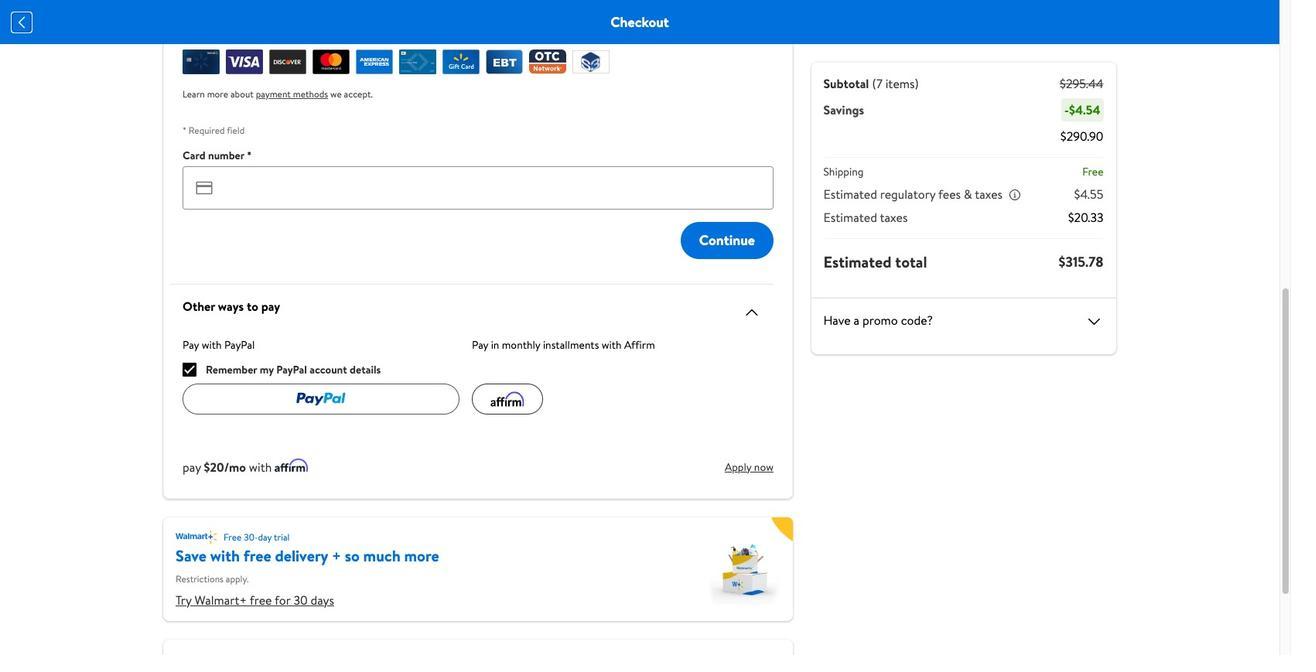 Task type: locate. For each thing, give the bounding box(es) containing it.
required
[[189, 124, 225, 137]]

0 vertical spatial *
[[183, 124, 186, 137]]

paypal up "remember"
[[224, 337, 255, 353]]

free left for
[[250, 592, 272, 609]]

1 pay from the left
[[183, 337, 199, 353]]

1 horizontal spatial free
[[1083, 164, 1104, 180]]

other ways to pay
[[183, 298, 280, 315]]

affirm image
[[491, 391, 525, 407]]

accept.
[[344, 87, 373, 101]]

1 horizontal spatial pay
[[261, 298, 280, 315]]

estimated taxes
[[824, 209, 908, 226]]

1 vertical spatial more
[[404, 545, 439, 566]]

subtotal (7 items)
[[824, 75, 919, 92]]

taxes
[[975, 186, 1003, 203], [881, 209, 908, 226]]

0 vertical spatial taxes
[[975, 186, 1003, 203]]

Remember my PayPal account details checkbox
[[183, 363, 197, 377]]

with
[[202, 337, 222, 353], [602, 337, 622, 353], [249, 459, 272, 476], [210, 545, 240, 566]]

free up $4.55
[[1083, 164, 1104, 180]]

paypal for my
[[276, 362, 307, 378]]

0 horizontal spatial pay
[[183, 337, 199, 353]]

pay up remember my paypal account details option
[[183, 337, 199, 353]]

ways
[[218, 298, 244, 315]]

with left affirm
[[602, 337, 622, 353]]

1 vertical spatial estimated
[[824, 209, 878, 226]]

0 vertical spatial more
[[207, 87, 228, 101]]

1 vertical spatial pay
[[183, 459, 201, 476]]

monthly
[[502, 337, 541, 353]]

day
[[258, 530, 272, 544]]

pay
[[261, 298, 280, 315], [183, 459, 201, 476]]

pay with paypal
[[183, 337, 255, 353]]

0 horizontal spatial free
[[224, 530, 242, 544]]

free down free 30-day trial at bottom
[[244, 545, 271, 566]]

3 estimated from the top
[[824, 251, 892, 272]]

1 vertical spatial *
[[247, 148, 252, 163]]

estimated regulatory fees & taxes
[[824, 186, 1003, 203]]

&
[[964, 186, 973, 203]]

free
[[1083, 164, 1104, 180], [224, 530, 242, 544]]

with up "remember"
[[202, 337, 222, 353]]

total
[[896, 251, 928, 272]]

pay left in
[[472, 337, 488, 353]]

2 vertical spatial estimated
[[824, 251, 892, 272]]

other ways to pay image
[[743, 303, 761, 322]]

try walmart+ free for 30 days button
[[176, 592, 334, 609]]

a
[[854, 312, 860, 329]]

details
[[350, 362, 381, 378]]

save with free delivery + so much more restrictions apply. try walmart+ free for 30 days
[[176, 545, 439, 609]]

1 horizontal spatial taxes
[[975, 186, 1003, 203]]

taxes right &
[[975, 186, 1003, 203]]

1 estimated from the top
[[824, 186, 878, 203]]

2 estimated from the top
[[824, 209, 878, 226]]

estimated for estimated taxes
[[824, 209, 878, 226]]

more right learn
[[207, 87, 228, 101]]

0 vertical spatial pay
[[261, 298, 280, 315]]

restrictions
[[176, 572, 224, 585]]

to
[[247, 298, 258, 315]]

paypal for with
[[224, 337, 255, 353]]

free left the 30-
[[224, 530, 242, 544]]

walmart+
[[195, 592, 247, 609]]

$295.44
[[1060, 75, 1104, 92]]

more
[[207, 87, 228, 101], [404, 545, 439, 566]]

apply
[[725, 460, 752, 475]]

estimated
[[824, 186, 878, 203], [824, 209, 878, 226], [824, 251, 892, 272]]

1 horizontal spatial pay
[[472, 337, 488, 353]]

pay left $20/mo
[[183, 459, 201, 476]]

*
[[183, 124, 186, 137], [247, 148, 252, 163]]

-$4.54
[[1065, 101, 1101, 118]]

sam's mastercard image
[[399, 50, 436, 74]]

pay right the to
[[261, 298, 280, 315]]

paypal
[[224, 337, 255, 353], [276, 362, 307, 378]]

* right number on the left top
[[247, 148, 252, 163]]

* left required
[[183, 124, 186, 137]]

other
[[183, 298, 215, 315]]

continue button
[[681, 222, 774, 259]]

for
[[275, 592, 291, 609]]

more right much
[[404, 545, 439, 566]]

0 horizontal spatial paypal
[[224, 337, 255, 353]]

free
[[244, 545, 271, 566], [250, 592, 272, 609]]

Card number * text field
[[183, 166, 774, 210]]

promo
[[863, 312, 899, 329]]

* required field
[[183, 124, 245, 137]]

have a promo code? image
[[1086, 312, 1104, 331]]

0 vertical spatial free
[[1083, 164, 1104, 180]]

delivery
[[275, 545, 328, 566]]

fees
[[939, 186, 962, 203]]

methods
[[293, 87, 328, 101]]

try
[[176, 592, 192, 609]]

walmart plus image
[[176, 530, 217, 545]]

2 pay from the left
[[472, 337, 488, 353]]

learn
[[183, 87, 205, 101]]

remember my paypal account details
[[206, 362, 381, 378]]

learn more about payment methods we accept.
[[183, 87, 373, 101]]

1 vertical spatial paypal
[[276, 362, 307, 378]]

free for free
[[1083, 164, 1104, 180]]

$290.90
[[1061, 128, 1104, 145]]

with left affirm image
[[249, 459, 272, 476]]

+
[[332, 545, 341, 566]]

1 horizontal spatial more
[[404, 545, 439, 566]]

1 vertical spatial taxes
[[881, 209, 908, 226]]

checkout
[[611, 12, 669, 32]]

paypal right my
[[276, 362, 307, 378]]

$20/mo
[[204, 459, 246, 476]]

walmart rewards image
[[183, 50, 220, 74]]

gift card image
[[443, 50, 480, 74]]

in
[[491, 337, 499, 353]]

with up apply.
[[210, 545, 240, 566]]

taxes down regulatory
[[881, 209, 908, 226]]

1 vertical spatial free
[[224, 530, 242, 544]]

estimated for estimated total
[[824, 251, 892, 272]]

code?
[[902, 312, 933, 329]]

0 vertical spatial estimated
[[824, 186, 878, 203]]

0 vertical spatial paypal
[[224, 337, 255, 353]]

american express image
[[356, 50, 393, 74]]

discover image
[[269, 50, 306, 74]]

1 horizontal spatial paypal
[[276, 362, 307, 378]]

affirm image
[[275, 459, 308, 472]]

more inside save with free delivery + so much more restrictions apply. try walmart+ free for 30 days
[[404, 545, 439, 566]]

pay
[[183, 337, 199, 353], [472, 337, 488, 353]]

have a promo code?
[[824, 312, 933, 329]]



Task type: describe. For each thing, give the bounding box(es) containing it.
otc network card image
[[529, 50, 566, 74]]

estimated total
[[824, 251, 928, 272]]

$315.78
[[1059, 252, 1104, 272]]

1 vertical spatial free
[[250, 592, 272, 609]]

subtotal
[[824, 75, 870, 92]]

items)
[[886, 75, 919, 92]]

field
[[227, 124, 245, 137]]

0 horizontal spatial taxes
[[881, 209, 908, 226]]

trial
[[274, 530, 290, 544]]

more information on regulatory fees and taxes image
[[1009, 189, 1022, 201]]

remember
[[206, 362, 257, 378]]

payment methods link
[[256, 87, 328, 101]]

30
[[294, 592, 308, 609]]

pay for pay in monthly installments with affirm
[[472, 337, 488, 353]]

about
[[231, 87, 254, 101]]

pay in monthly installments with affirm
[[472, 337, 655, 353]]

(7
[[873, 75, 883, 92]]

days
[[311, 592, 334, 609]]

savings
[[824, 101, 865, 118]]

number
[[208, 148, 244, 163]]

0 horizontal spatial more
[[207, 87, 228, 101]]

so
[[345, 545, 360, 566]]

account
[[310, 362, 347, 378]]

card
[[183, 148, 205, 163]]

electronic benefits transfer image
[[486, 50, 523, 74]]

apply.
[[226, 572, 249, 585]]

affirm
[[624, 337, 655, 353]]

0 horizontal spatial pay
[[183, 459, 201, 476]]

regulatory
[[881, 186, 936, 203]]

pay for pay with paypal
[[183, 337, 199, 353]]

save
[[176, 545, 207, 566]]

pay $20/mo with
[[183, 459, 275, 476]]

0 horizontal spatial *
[[183, 124, 186, 137]]

free for free 30-day trial
[[224, 530, 242, 544]]

free 30-day trial
[[224, 530, 290, 544]]

estimated for estimated regulatory fees & taxes
[[824, 186, 878, 203]]

apply now button
[[725, 455, 774, 480]]

with inside save with free delivery + so much more restrictions apply. try walmart+ free for 30 days
[[210, 545, 240, 566]]

card number *
[[183, 148, 252, 163]]

we
[[330, 87, 342, 101]]

$4.54
[[1070, 101, 1101, 118]]

much
[[363, 545, 401, 566]]

$4.55
[[1075, 186, 1104, 203]]

now
[[754, 460, 774, 475]]

shipping
[[824, 164, 864, 180]]

back image
[[12, 13, 31, 31]]

30-
[[244, 530, 258, 544]]

visa image
[[226, 50, 263, 74]]

my
[[260, 362, 274, 378]]

$20.33
[[1069, 209, 1104, 226]]

-
[[1065, 101, 1070, 118]]

mastercard image
[[313, 50, 350, 74]]

medicare advantage card image
[[573, 50, 610, 74]]

have
[[824, 312, 851, 329]]

1 horizontal spatial *
[[247, 148, 252, 163]]

continue
[[699, 230, 755, 250]]

installments
[[543, 337, 599, 353]]

apply now
[[725, 460, 774, 475]]

0 vertical spatial free
[[244, 545, 271, 566]]

payment
[[256, 87, 291, 101]]



Task type: vqa. For each thing, say whether or not it's contained in the screenshot.
Free 30-day trial
yes



